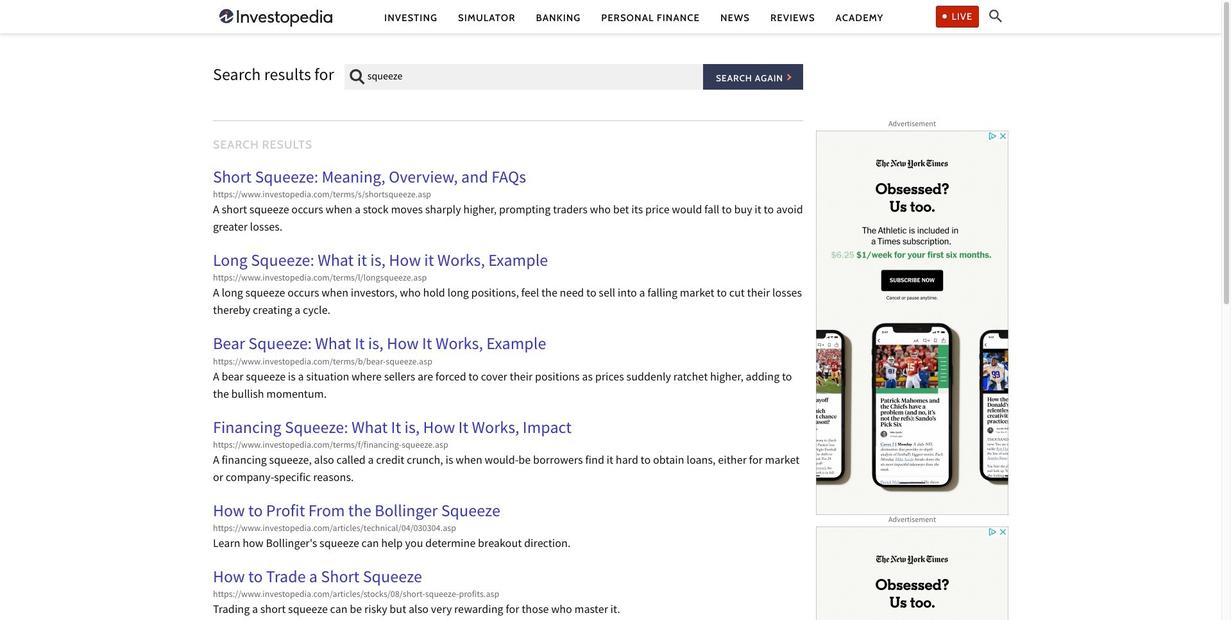 Task type: vqa. For each thing, say whether or not it's contained in the screenshot.
Advertisement element
yes



Task type: locate. For each thing, give the bounding box(es) containing it.
0 vertical spatial advertisement element
[[816, 131, 1008, 516]]

search image
[[989, 10, 1002, 23]]

advertisement element
[[816, 131, 1008, 516], [816, 527, 1008, 621]]

1 vertical spatial advertisement element
[[816, 527, 1008, 621]]

None search field
[[344, 64, 803, 90]]



Task type: describe. For each thing, give the bounding box(es) containing it.
1 advertisement element from the top
[[816, 131, 1008, 516]]

Search text field
[[344, 64, 703, 90]]

2 advertisement element from the top
[[816, 527, 1008, 621]]

investopedia homepage image
[[219, 8, 332, 28]]



